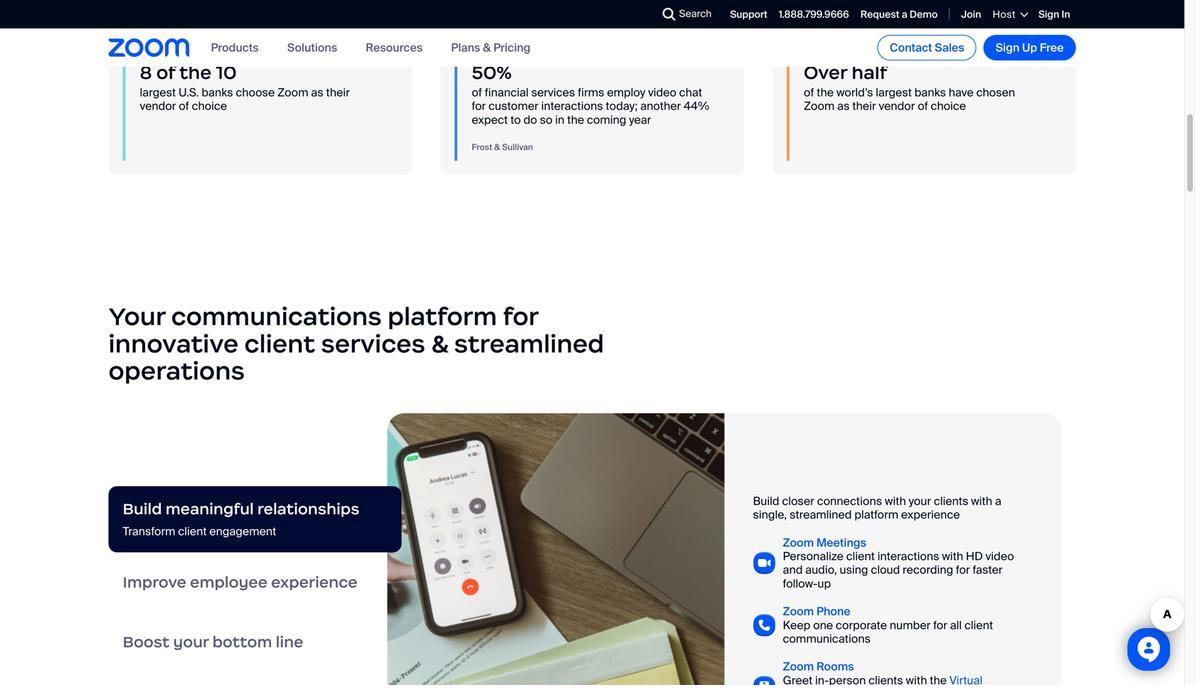 Task type: vqa. For each thing, say whether or not it's contained in the screenshot.
the 8
yes



Task type: describe. For each thing, give the bounding box(es) containing it.
experience inside build closer connections with your clients with a single, streamlined platform experience
[[901, 507, 960, 522]]

& inside your communications platform for innovative client services & streamlined operations
[[431, 328, 448, 359]]

1.888.799.9666
[[779, 8, 849, 21]]

a inside build closer connections with your clients with a single, streamlined platform experience
[[995, 494, 1002, 509]]

products button
[[211, 40, 259, 55]]

zoom logo image
[[108, 39, 190, 57]]

interactions inside 50% of financial services firms employ video chat for customer interactions today; another 44% expect to do so in the coming year
[[541, 99, 603, 114]]

and
[[783, 563, 803, 577]]

1.888.799.9666 link
[[779, 8, 849, 21]]

sullivan
[[502, 142, 533, 153]]

number
[[890, 618, 931, 633]]

rooms
[[817, 659, 854, 674]]

platform inside build closer connections with your clients with a single, streamlined platform experience
[[855, 507, 899, 522]]

hd
[[966, 549, 983, 564]]

frost & sullivan
[[472, 142, 533, 153]]

contact
[[890, 40, 932, 55]]

as inside the 8 of the 10 largest u.s. banks choose zoom as their vendor of choice
[[311, 85, 323, 100]]

customer
[[489, 99, 539, 114]]

join
[[961, 8, 981, 21]]

in
[[1062, 8, 1070, 21]]

50%
[[472, 61, 512, 84]]

zoom rooms link
[[783, 659, 854, 674]]

build closer connections with your clients with a single, streamlined platform experience
[[753, 494, 1002, 522]]

financial
[[485, 85, 529, 100]]

the inside the 8 of the 10 largest u.s. banks choose zoom as their vendor of choice
[[179, 61, 212, 84]]

card label element
[[387, 413, 1062, 685]]

frost
[[472, 142, 492, 153]]

platform inside your communications platform for innovative client services & streamlined operations
[[388, 301, 497, 332]]

2 horizontal spatial with
[[971, 494, 992, 509]]

firms
[[578, 85, 604, 100]]

engagement
[[209, 524, 276, 539]]

resources
[[366, 40, 423, 55]]

over half of the world's largest banks have chosen zoom as their vendor of choice
[[804, 61, 1015, 114]]

zoom inside the 8 of the 10 largest u.s. banks choose zoom as their vendor of choice
[[277, 85, 308, 100]]

chosen
[[976, 85, 1015, 100]]

of left have
[[918, 99, 928, 114]]

request a demo link
[[861, 8, 938, 21]]

vendor inside over half of the world's largest banks have chosen zoom as their vendor of choice
[[879, 99, 915, 114]]

tab list inside tabbed carousel element
[[108, 486, 402, 685]]

largest inside the 8 of the 10 largest u.s. banks choose zoom as their vendor of choice
[[140, 85, 176, 100]]

zoom for zoom meetings personalize client interactions with hd video and audio, using cloud recording for faster follow-up
[[783, 535, 814, 550]]

sign in
[[1039, 8, 1070, 21]]

host button
[[993, 8, 1027, 21]]

for inside 'zoom phone keep one corporate number for all client communications'
[[933, 618, 947, 633]]

follow-
[[783, 576, 818, 591]]

& for frost
[[494, 142, 500, 153]]

so
[[540, 112, 553, 127]]

zoom meetings logo image
[[753, 552, 776, 574]]

employ
[[607, 85, 645, 100]]

one
[[813, 618, 833, 633]]

your inside button
[[173, 633, 209, 652]]

up
[[1022, 40, 1037, 55]]

experience inside button
[[271, 573, 358, 592]]

coming
[[587, 112, 626, 127]]

up
[[818, 576, 831, 591]]

banks for 8 of the 10
[[202, 85, 233, 100]]

in
[[555, 112, 565, 127]]

contact sales link
[[878, 35, 977, 60]]

line
[[276, 633, 303, 652]]

meetings
[[817, 535, 866, 550]]

solutions
[[287, 40, 337, 55]]

0 horizontal spatial with
[[885, 494, 906, 509]]

sign for sign up free
[[996, 40, 1020, 55]]

clients
[[934, 494, 969, 509]]

sales
[[935, 40, 964, 55]]

free
[[1040, 40, 1064, 55]]

all
[[950, 618, 962, 633]]

support link
[[730, 8, 768, 21]]

10
[[216, 61, 237, 84]]

zoom rooms
[[783, 659, 854, 674]]

world's
[[837, 85, 873, 100]]

half
[[852, 61, 887, 84]]

video inside zoom meetings personalize client interactions with hd video and audio, using cloud recording for faster follow-up
[[986, 549, 1014, 564]]

request
[[861, 8, 900, 21]]

streamlined inside your communications platform for innovative client services & streamlined operations
[[454, 328, 604, 359]]

host
[[993, 8, 1016, 21]]

zoom rooms logo image
[[753, 676, 776, 685]]

chat
[[679, 85, 702, 100]]

meaningful
[[166, 499, 254, 519]]

of down zoom logo
[[179, 99, 189, 114]]

search
[[679, 7, 712, 20]]

largest inside over half of the world's largest banks have chosen zoom as their vendor of choice
[[876, 85, 912, 100]]

join link
[[961, 8, 981, 21]]

u.s.
[[179, 85, 199, 100]]

plans & pricing
[[451, 40, 531, 55]]

phone
[[817, 604, 851, 619]]

have
[[949, 85, 974, 100]]

boost your bottom line button
[[108, 612, 402, 672]]

of right the 8
[[156, 61, 175, 84]]

personalize
[[783, 549, 844, 564]]

faster
[[973, 563, 1003, 577]]

communications inside 'zoom phone keep one corporate number for all client communications'
[[783, 631, 871, 646]]

products
[[211, 40, 259, 55]]

operations
[[108, 356, 245, 386]]

for inside your communications platform for innovative client services & streamlined operations
[[503, 301, 538, 332]]

zoom phone keep one corporate number for all client communications
[[783, 604, 993, 646]]

closer
[[782, 494, 814, 509]]

for inside 50% of financial services firms employ video chat for customer interactions today; another 44% expect to do so in the coming year
[[472, 99, 486, 114]]

corporate
[[836, 618, 887, 633]]

year
[[629, 112, 651, 127]]

the inside 50% of financial services firms employ video chat for customer interactions today; another 44% expect to do so in the coming year
[[567, 112, 584, 127]]



Task type: locate. For each thing, give the bounding box(es) containing it.
keep
[[783, 618, 811, 633]]

2 banks from the left
[[915, 85, 946, 100]]

tab list
[[108, 486, 402, 685]]

1 horizontal spatial your
[[909, 494, 931, 509]]

experience
[[901, 507, 960, 522], [271, 573, 358, 592]]

their down solutions dropdown button
[[326, 85, 350, 100]]

0 horizontal spatial interactions
[[541, 99, 603, 114]]

solutions button
[[287, 40, 337, 55]]

0 vertical spatial services
[[531, 85, 575, 100]]

as down over
[[837, 99, 850, 114]]

1 vertical spatial streamlined
[[790, 507, 852, 522]]

person communicating over the phone image
[[387, 413, 725, 685]]

1 banks from the left
[[202, 85, 233, 100]]

expect
[[472, 112, 508, 127]]

for
[[472, 99, 486, 114], [503, 301, 538, 332], [956, 563, 970, 577], [933, 618, 947, 633]]

the down over
[[817, 85, 834, 100]]

with right clients in the right of the page
[[971, 494, 992, 509]]

innovative
[[108, 328, 239, 359]]

zoom inside zoom meetings personalize client interactions with hd video and audio, using cloud recording for faster follow-up
[[783, 535, 814, 550]]

client
[[244, 328, 315, 359], [178, 524, 207, 539], [846, 549, 875, 564], [965, 618, 993, 633]]

search image
[[663, 8, 676, 21], [663, 8, 676, 21]]

communications inside your communications platform for innovative client services & streamlined operations
[[171, 301, 382, 332]]

1 vertical spatial communications
[[783, 631, 871, 646]]

banks left have
[[915, 85, 946, 100]]

experience up line
[[271, 573, 358, 592]]

2 vendor from the left
[[879, 99, 915, 114]]

1 vertical spatial the
[[817, 85, 834, 100]]

build for meaningful
[[123, 499, 162, 519]]

the up u.s.
[[179, 61, 212, 84]]

connections
[[817, 494, 882, 509]]

a
[[902, 8, 907, 21], [995, 494, 1002, 509]]

1 largest from the left
[[140, 85, 176, 100]]

largest down the half
[[876, 85, 912, 100]]

sign for sign in
[[1039, 8, 1059, 21]]

with right connections
[[885, 494, 906, 509]]

improve employee experience
[[123, 573, 358, 592]]

0 horizontal spatial vendor
[[140, 99, 176, 114]]

0 vertical spatial streamlined
[[454, 328, 604, 359]]

1 horizontal spatial communications
[[783, 631, 871, 646]]

0 horizontal spatial &
[[431, 328, 448, 359]]

sign up free link
[[984, 35, 1076, 60]]

1 horizontal spatial as
[[837, 99, 850, 114]]

1 horizontal spatial the
[[567, 112, 584, 127]]

banks inside the 8 of the 10 largest u.s. banks choose zoom as their vendor of choice
[[202, 85, 233, 100]]

streamlined inside build closer connections with your clients with a single, streamlined platform experience
[[790, 507, 852, 522]]

0 horizontal spatial your
[[173, 633, 209, 652]]

zoom for zoom rooms
[[783, 659, 814, 674]]

improve
[[123, 573, 186, 592]]

50% of financial services firms employ video chat for customer interactions today; another 44% expect to do so in the coming year
[[472, 61, 709, 127]]

2 largest from the left
[[876, 85, 912, 100]]

their down the half
[[852, 99, 876, 114]]

0 horizontal spatial platform
[[388, 301, 497, 332]]

recording
[[903, 563, 953, 577]]

1 choice from the left
[[192, 99, 227, 114]]

sign inside "link"
[[996, 40, 1020, 55]]

2 choice from the left
[[931, 99, 966, 114]]

the inside over half of the world's largest banks have chosen zoom as their vendor of choice
[[817, 85, 834, 100]]

1 vertical spatial a
[[995, 494, 1002, 509]]

the
[[179, 61, 212, 84], [817, 85, 834, 100], [567, 112, 584, 127]]

client inside your communications platform for innovative client services & streamlined operations
[[244, 328, 315, 359]]

pricing
[[494, 40, 531, 55]]

& for plans
[[483, 40, 491, 55]]

tabbed carousel element
[[108, 413, 1076, 685]]

over
[[804, 61, 847, 84]]

0 horizontal spatial video
[[648, 85, 677, 100]]

&
[[483, 40, 491, 55], [494, 142, 500, 153], [431, 328, 448, 359]]

video
[[648, 85, 677, 100], [986, 549, 1014, 564]]

1 vendor from the left
[[140, 99, 176, 114]]

to
[[511, 112, 521, 127]]

choice inside over half of the world's largest banks have chosen zoom as their vendor of choice
[[931, 99, 966, 114]]

interactions inside zoom meetings personalize client interactions with hd video and audio, using cloud recording for faster follow-up
[[878, 549, 939, 564]]

sign left the up
[[996, 40, 1020, 55]]

0 vertical spatial a
[[902, 8, 907, 21]]

sign in link
[[1039, 8, 1070, 21]]

0 vertical spatial video
[[648, 85, 677, 100]]

1 horizontal spatial services
[[531, 85, 575, 100]]

vendor
[[140, 99, 176, 114], [879, 99, 915, 114]]

using
[[840, 563, 868, 577]]

their inside the 8 of the 10 largest u.s. banks choose zoom as their vendor of choice
[[326, 85, 350, 100]]

zoom up the and
[[783, 535, 814, 550]]

your inside build closer connections with your clients with a single, streamlined platform experience
[[909, 494, 931, 509]]

0 horizontal spatial services
[[321, 328, 425, 359]]

a left demo
[[902, 8, 907, 21]]

1 horizontal spatial with
[[942, 549, 963, 564]]

0 vertical spatial communications
[[171, 301, 382, 332]]

single,
[[753, 507, 787, 522]]

zoom
[[277, 85, 308, 100], [804, 99, 835, 114], [783, 535, 814, 550], [783, 604, 814, 619], [783, 659, 814, 674]]

resources button
[[366, 40, 423, 55]]

client inside 'zoom phone keep one corporate number for all client communications'
[[965, 618, 993, 633]]

do
[[524, 112, 537, 127]]

services
[[531, 85, 575, 100], [321, 328, 425, 359]]

0 horizontal spatial sign
[[996, 40, 1020, 55]]

plans
[[451, 40, 480, 55]]

zoom down over
[[804, 99, 835, 114]]

1 horizontal spatial platform
[[855, 507, 899, 522]]

build inside build closer connections with your clients with a single, streamlined platform experience
[[753, 494, 779, 509]]

1 vertical spatial &
[[494, 142, 500, 153]]

zoom inside over half of the world's largest banks have chosen zoom as their vendor of choice
[[804, 99, 835, 114]]

their inside over half of the world's largest banks have chosen zoom as their vendor of choice
[[852, 99, 876, 114]]

1 horizontal spatial streamlined
[[790, 507, 852, 522]]

1 horizontal spatial banks
[[915, 85, 946, 100]]

sign
[[1039, 8, 1059, 21], [996, 40, 1020, 55]]

largest down the 8
[[140, 85, 176, 100]]

1 vertical spatial video
[[986, 549, 1014, 564]]

0 horizontal spatial streamlined
[[454, 328, 604, 359]]

1 horizontal spatial vendor
[[879, 99, 915, 114]]

build meaningful relationships transform client engagement
[[123, 499, 359, 539]]

build
[[753, 494, 779, 509], [123, 499, 162, 519]]

of
[[156, 61, 175, 84], [472, 85, 482, 100], [804, 85, 814, 100], [179, 99, 189, 114], [918, 99, 928, 114]]

1 horizontal spatial experience
[[901, 507, 960, 522]]

vendor inside the 8 of the 10 largest u.s. banks choose zoom as their vendor of choice
[[140, 99, 176, 114]]

another
[[640, 99, 681, 114]]

0 vertical spatial &
[[483, 40, 491, 55]]

demo
[[910, 8, 938, 21]]

1 vertical spatial sign
[[996, 40, 1020, 55]]

your
[[108, 301, 165, 332]]

choose
[[236, 85, 275, 100]]

0 horizontal spatial communications
[[171, 301, 382, 332]]

0 vertical spatial sign
[[1039, 8, 1059, 21]]

contact sales
[[890, 40, 964, 55]]

services inside your communications platform for innovative client services & streamlined operations
[[321, 328, 425, 359]]

your left clients in the right of the page
[[909, 494, 931, 509]]

build up transform
[[123, 499, 162, 519]]

services inside 50% of financial services firms employ video chat for customer interactions today; another 44% expect to do so in the coming year
[[531, 85, 575, 100]]

0 vertical spatial interactions
[[541, 99, 603, 114]]

2 horizontal spatial &
[[494, 142, 500, 153]]

0 vertical spatial your
[[909, 494, 931, 509]]

1 horizontal spatial a
[[995, 494, 1002, 509]]

1 horizontal spatial largest
[[876, 85, 912, 100]]

as
[[311, 85, 323, 100], [837, 99, 850, 114]]

interactions
[[541, 99, 603, 114], [878, 549, 939, 564]]

banks down 10
[[202, 85, 233, 100]]

zoom inside 'zoom phone keep one corporate number for all client communications'
[[783, 604, 814, 619]]

with
[[885, 494, 906, 509], [971, 494, 992, 509], [942, 549, 963, 564]]

for inside zoom meetings personalize client interactions with hd video and audio, using cloud recording for faster follow-up
[[956, 563, 970, 577]]

0 vertical spatial the
[[179, 61, 212, 84]]

with left hd
[[942, 549, 963, 564]]

plans & pricing link
[[451, 40, 531, 55]]

zoom meetings personalize client interactions with hd video and audio, using cloud recording for faster follow-up
[[783, 535, 1014, 591]]

1 horizontal spatial their
[[852, 99, 876, 114]]

audio,
[[805, 563, 837, 577]]

0 horizontal spatial as
[[311, 85, 323, 100]]

zoom for zoom phone keep one corporate number for all client communications
[[783, 604, 814, 619]]

your communications platform for innovative client services & streamlined operations
[[108, 301, 604, 386]]

with inside zoom meetings personalize client interactions with hd video and audio, using cloud recording for faster follow-up
[[942, 549, 963, 564]]

sign up free
[[996, 40, 1064, 55]]

1 vertical spatial interactions
[[878, 549, 939, 564]]

your
[[909, 494, 931, 509], [173, 633, 209, 652]]

1 vertical spatial your
[[173, 633, 209, 652]]

1 vertical spatial experience
[[271, 573, 358, 592]]

choice down 10
[[192, 99, 227, 114]]

0 horizontal spatial choice
[[192, 99, 227, 114]]

zoom meetings link
[[783, 535, 866, 550]]

1 horizontal spatial sign
[[1039, 8, 1059, 21]]

cloud
[[871, 563, 900, 577]]

platform
[[388, 301, 497, 332], [855, 507, 899, 522]]

banks inside over half of the world's largest banks have chosen zoom as their vendor of choice
[[915, 85, 946, 100]]

banks for over half
[[915, 85, 946, 100]]

boost your bottom line
[[123, 633, 303, 652]]

44%
[[684, 99, 709, 114]]

video inside 50% of financial services firms employ video chat for customer interactions today; another 44% expect to do so in the coming year
[[648, 85, 677, 100]]

the right "in"
[[567, 112, 584, 127]]

zoom phone link
[[783, 604, 851, 619]]

streamlined
[[454, 328, 604, 359], [790, 507, 852, 522]]

1 horizontal spatial &
[[483, 40, 491, 55]]

1 vertical spatial services
[[321, 328, 425, 359]]

1 horizontal spatial build
[[753, 494, 779, 509]]

0 horizontal spatial build
[[123, 499, 162, 519]]

boost
[[123, 633, 170, 652]]

video right hd
[[986, 549, 1014, 564]]

0 horizontal spatial largest
[[140, 85, 176, 100]]

0 horizontal spatial experience
[[271, 573, 358, 592]]

0 vertical spatial platform
[[388, 301, 497, 332]]

today;
[[606, 99, 638, 114]]

2 vertical spatial the
[[567, 112, 584, 127]]

employee
[[190, 573, 268, 592]]

tab list containing build meaningful relationships
[[108, 486, 402, 685]]

vendor left u.s.
[[140, 99, 176, 114]]

2 horizontal spatial the
[[817, 85, 834, 100]]

a right clients in the right of the page
[[995, 494, 1002, 509]]

client inside build meaningful relationships transform client engagement
[[178, 524, 207, 539]]

as down the solutions
[[311, 85, 323, 100]]

transform
[[123, 524, 175, 539]]

choice inside the 8 of the 10 largest u.s. banks choose zoom as their vendor of choice
[[192, 99, 227, 114]]

sign left in
[[1039, 8, 1059, 21]]

0 vertical spatial experience
[[901, 507, 960, 522]]

1 horizontal spatial choice
[[931, 99, 966, 114]]

8 of the 10 largest u.s. banks choose zoom as their vendor of choice
[[140, 61, 350, 114]]

vendor down the half
[[879, 99, 915, 114]]

1 / 5 group
[[387, 413, 1062, 685]]

relationships
[[257, 499, 359, 519]]

build for closer
[[753, 494, 779, 509]]

1 horizontal spatial interactions
[[878, 549, 939, 564]]

your right boost
[[173, 633, 209, 652]]

of inside 50% of financial services firms employ video chat for customer interactions today; another 44% expect to do so in the coming year
[[472, 85, 482, 100]]

bottom
[[212, 633, 272, 652]]

client inside zoom meetings personalize client interactions with hd video and audio, using cloud recording for faster follow-up
[[846, 549, 875, 564]]

0 horizontal spatial a
[[902, 8, 907, 21]]

2 vertical spatial &
[[431, 328, 448, 359]]

video left chat
[[648, 85, 677, 100]]

improve employee experience button
[[108, 553, 402, 612]]

zoom phone logo image
[[753, 614, 776, 636]]

of down 50%
[[472, 85, 482, 100]]

as inside over half of the world's largest banks have chosen zoom as their vendor of choice
[[837, 99, 850, 114]]

zoom down follow-
[[783, 604, 814, 619]]

zoom right choose at top
[[277, 85, 308, 100]]

0 horizontal spatial the
[[179, 61, 212, 84]]

build left closer
[[753, 494, 779, 509]]

1 horizontal spatial video
[[986, 549, 1014, 564]]

request a demo
[[861, 8, 938, 21]]

choice left chosen
[[931, 99, 966, 114]]

build inside build meaningful relationships transform client engagement
[[123, 499, 162, 519]]

1 vertical spatial platform
[[855, 507, 899, 522]]

0 horizontal spatial banks
[[202, 85, 233, 100]]

largest
[[140, 85, 176, 100], [876, 85, 912, 100]]

of down over
[[804, 85, 814, 100]]

0 horizontal spatial their
[[326, 85, 350, 100]]

zoom left rooms
[[783, 659, 814, 674]]

experience up the recording
[[901, 507, 960, 522]]



